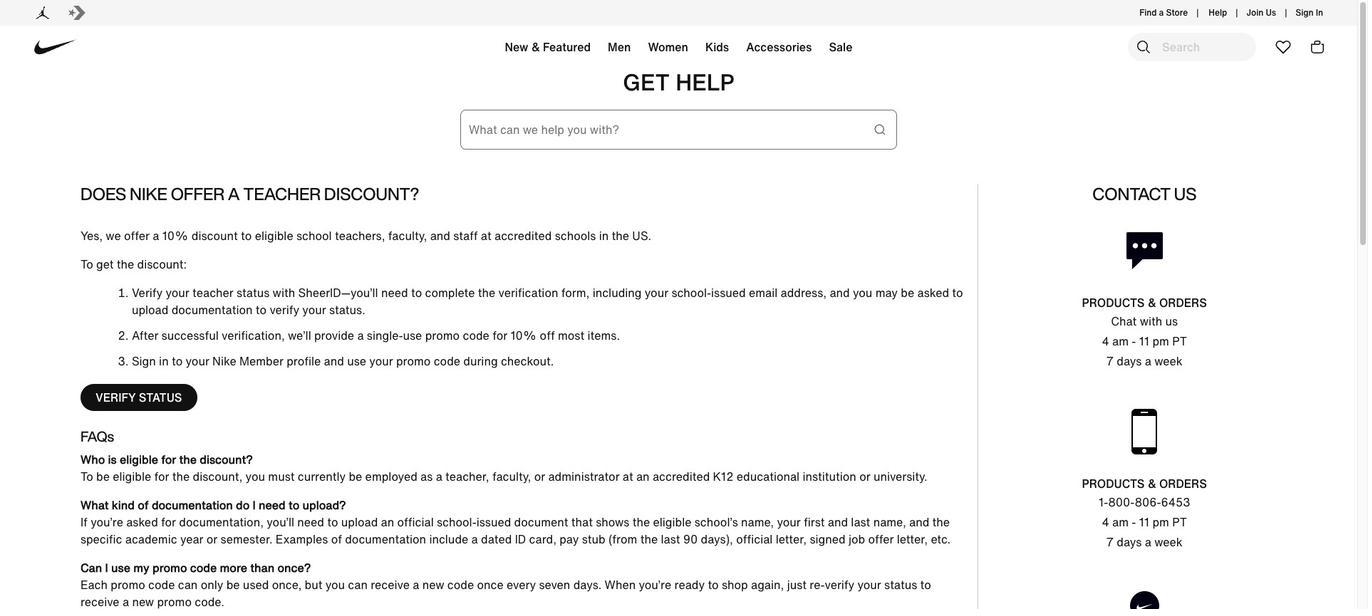 Task type: describe. For each thing, give the bounding box(es) containing it.
week inside "products & orders chat with us 4 am - 11 pm pt 7 days a week"
[[1155, 353, 1183, 370]]

as
[[421, 468, 433, 486]]

and down provide
[[324, 353, 344, 370]]

each
[[80, 577, 108, 594]]

code left during
[[434, 353, 461, 370]]

upload inside verify your teacher status with sheerid—you'll need to complete the verification form, including your school-issued email address, and you may be asked to upload documentation to verify your status.
[[132, 302, 168, 319]]

profile
[[287, 353, 321, 370]]

1 horizontal spatial new
[[423, 577, 444, 594]]

discount:
[[137, 256, 187, 273]]

does nike offer a teacher discount?
[[80, 181, 419, 207]]

to inside who is eligible for the discount? to be eligible for the discount, you must currently be employed as a teacher, faculty, or administrator at an accredited k12 educational institution or university.
[[80, 468, 93, 486]]

offer inside what kind of documentation do i need to upload? if you're asked for documentation, you'll need to upload an official school-issued document that shows the eligible school's name, your first and last name, and the specific academic year or semester. examples of documentation include a dated id card, pay stub (from the last 90 days), official letter, signed job offer letter, etc.
[[869, 531, 894, 548]]

must
[[268, 468, 295, 486]]

1 horizontal spatial of
[[331, 531, 342, 548]]

jordan image
[[34, 4, 51, 21]]

once?
[[278, 560, 311, 577]]

code down 'academic'
[[148, 577, 175, 594]]

promo left the code.
[[157, 594, 192, 609]]

| for find a store
[[1197, 6, 1199, 19]]

status inside can i use my promo code more than once? each promo code can only be used once, but you can receive a new code once every seven days. when you're ready to shop again, just re-verify your status to receive a new promo code.
[[885, 577, 918, 594]]

to down successful on the bottom of the page
[[172, 353, 183, 370]]

be down faqs
[[96, 468, 110, 486]]

complete
[[425, 285, 475, 302]]

contact
[[1093, 181, 1171, 207]]

currently
[[298, 468, 346, 486]]

| for join us
[[1285, 6, 1288, 19]]

and left etc. on the bottom
[[910, 514, 930, 531]]

code up during
[[463, 327, 490, 344]]

us
[[1266, 6, 1277, 19]]

i inside can i use my promo code more than once? each promo code can only be used once, but you can receive a new code once every seven days. when you're ready to shop again, just re-verify your status to receive a new promo code.
[[105, 560, 108, 577]]

yes,
[[80, 228, 103, 245]]

get help link
[[623, 65, 735, 99]]

member
[[239, 353, 284, 370]]

school's
[[695, 514, 738, 531]]

what for what kind of documentation do i need to upload? if you're asked for documentation, you'll need to upload an official school-issued document that shows the eligible school's name, your first and last name, and the specific academic year or semester. examples of documentation include a dated id card, pay stub (from the last 90 days), official letter, signed job offer letter, etc.
[[80, 497, 109, 514]]

accessories link
[[738, 30, 821, 70]]

help
[[676, 65, 735, 99]]

does
[[80, 181, 126, 207]]

shop
[[722, 577, 748, 594]]

1 horizontal spatial in
[[599, 228, 609, 245]]

during
[[464, 353, 498, 370]]

women link
[[640, 30, 697, 70]]

code left "once"
[[448, 577, 474, 594]]

week inside products & orders 1-800-806-6453 4 am - 11 pm pt 7 days a week
[[1155, 534, 1183, 551]]

verify status button
[[80, 384, 197, 411]]

school- inside verify your teacher status with sheerid—you'll need to complete the verification form, including your school-issued email address, and you may be asked to upload documentation to verify your status.
[[672, 285, 711, 302]]

use inside can i use my promo code more than once? each promo code can only be used once, but you can receive a new code once every seven days. when you're ready to shop again, just re-verify your status to receive a new promo code.
[[111, 560, 130, 577]]

to right may at right
[[953, 285, 964, 302]]

eligible inside what kind of documentation do i need to upload? if you're asked for documentation, you'll need to upload an official school-issued document that shows the eligible school's name, your first and last name, and the specific academic year or semester. examples of documentation include a dated id card, pay stub (from the last 90 days), official letter, signed job offer letter, etc.
[[653, 514, 692, 531]]

every
[[507, 577, 536, 594]]

eligible left school
[[255, 228, 293, 245]]

need for i
[[259, 497, 286, 514]]

menu bar containing new & featured
[[242, 29, 1116, 71]]

verify your teacher status with sheerid—you'll need to complete the verification form, including your school-issued email address, and you may be asked to upload documentation to verify your status.
[[132, 285, 964, 319]]

pt inside "products & orders chat with us 4 am - 11 pm pt 7 days a week"
[[1173, 333, 1188, 350]]

1 horizontal spatial we
[[523, 121, 539, 139]]

my
[[133, 560, 149, 577]]

accessories
[[747, 38, 812, 56]]

us.
[[633, 228, 652, 245]]

products for 1-
[[1083, 476, 1145, 493]]

2 letter, from the left
[[897, 531, 928, 548]]

0 horizontal spatial offer
[[124, 228, 150, 245]]

1 vertical spatial in
[[159, 353, 169, 370]]

0 horizontal spatial receive
[[80, 594, 120, 609]]

0 horizontal spatial 10%
[[162, 228, 189, 245]]

1 horizontal spatial need
[[297, 514, 324, 531]]

find a store
[[1140, 6, 1188, 19]]

to up verification,
[[256, 302, 267, 319]]

issued inside what kind of documentation do i need to upload? if you're asked for documentation, you'll need to upload an official school-issued document that shows the eligible school's name, your first and last name, and the specific academic year or semester. examples of documentation include a dated id card, pay stub (from the last 90 days), official letter, signed job offer letter, etc.
[[477, 514, 511, 531]]

nike home page image
[[27, 19, 83, 75]]

who
[[80, 451, 105, 468]]

verification,
[[222, 327, 285, 344]]

to right 'discount'
[[241, 228, 252, 245]]

0 horizontal spatial last
[[661, 531, 680, 548]]

store locator image
[[1122, 590, 1168, 609]]

address,
[[781, 285, 827, 302]]

0 vertical spatial faculty,
[[388, 228, 427, 245]]

pay
[[560, 531, 579, 548]]

a inside products & orders 1-800-806-6453 4 am - 11 pm pt 7 days a week
[[1145, 534, 1152, 551]]

nike
[[130, 181, 167, 207]]

0 horizontal spatial of
[[138, 497, 149, 514]]

in
[[1316, 6, 1324, 19]]

get help
[[623, 65, 735, 99]]

your down single-
[[369, 353, 393, 370]]

join us
[[1247, 6, 1277, 19]]

11 inside "products & orders chat with us 4 am - 11 pm pt 7 days a week"
[[1140, 333, 1150, 350]]

men link
[[600, 30, 640, 70]]

your inside can i use my promo code more than once? each promo code can only be used once, but you can receive a new code once every seven days. when you're ready to shop again, just re-verify your status to receive a new promo code.
[[858, 577, 882, 594]]

ready
[[675, 577, 705, 594]]

products & orders chat with us 4 am - 11 pm pt 7 days a week
[[1083, 295, 1207, 370]]

sheerid—you'll
[[298, 285, 378, 302]]

& for products & orders chat with us 4 am - 11 pm pt 7 days a week
[[1148, 295, 1157, 312]]

1 horizontal spatial can
[[348, 577, 368, 594]]

you right help
[[568, 121, 587, 139]]

university.
[[874, 468, 928, 486]]

an inside what kind of documentation do i need to upload? if you're asked for documentation, you'll need to upload an official school-issued document that shows the eligible school's name, your first and last name, and the specific academic year or semester. examples of documentation include a dated id card, pay stub (from the last 90 days), official letter, signed job offer letter, etc.
[[381, 514, 394, 531]]

promo down complete
[[425, 327, 460, 344]]

dated
[[481, 531, 512, 548]]

more
[[220, 560, 247, 577]]

0 horizontal spatial we
[[106, 228, 121, 245]]

eligible right is
[[120, 451, 158, 468]]

your right including
[[645, 285, 669, 302]]

- inside products & orders 1-800-806-6453 4 am - 11 pm pt 7 days a week
[[1132, 514, 1137, 531]]

to left complete
[[411, 285, 422, 302]]

once,
[[272, 577, 302, 594]]

seven
[[539, 577, 571, 594]]

806-
[[1135, 494, 1162, 511]]

with for chat
[[1140, 313, 1163, 330]]

teacher,
[[446, 468, 489, 486]]

examples
[[276, 531, 328, 548]]

you're inside what kind of documentation do i need to upload? if you're asked for documentation, you'll need to upload an official school-issued document that shows the eligible school's name, your first and last name, and the specific academic year or semester. examples of documentation include a dated id card, pay stub (from the last 90 days), official letter, signed job offer letter, etc.
[[91, 514, 123, 531]]

2 name, from the left
[[874, 514, 907, 531]]

verification
[[499, 285, 558, 302]]

shows
[[596, 514, 630, 531]]

1 horizontal spatial official
[[737, 531, 773, 548]]

1 vertical spatial use
[[347, 353, 366, 370]]

Search Products text field
[[1128, 33, 1257, 61]]

you're inside can i use my promo code more than once? each promo code can only be used once, but you can receive a new code once every seven days. when you're ready to shop again, just re-verify your status to receive a new promo code.
[[639, 577, 672, 594]]

0 vertical spatial at
[[481, 228, 492, 245]]

eligible up the kind
[[113, 468, 151, 486]]

again,
[[751, 577, 784, 594]]

products & orders image for 800-
[[1122, 409, 1168, 455]]

sign in
[[1296, 6, 1324, 19]]

help link
[[1204, 4, 1233, 22]]

faculty, inside who is eligible for the discount? to be eligible for the discount, you must currently be employed as a teacher, faculty, or administrator at an accredited k12 educational institution or university.
[[493, 468, 531, 486]]

at inside who is eligible for the discount? to be eligible for the discount, you must currently be employed as a teacher, faculty, or administrator at an accredited k12 educational institution or university.
[[623, 468, 634, 486]]

and right first
[[828, 514, 848, 531]]

0 horizontal spatial new
[[132, 594, 154, 609]]

include
[[429, 531, 469, 548]]

promo right my
[[153, 560, 187, 577]]

discount?
[[200, 451, 253, 468]]

can i use my promo code more than once? each promo code can only be used once, but you can receive a new code once every seven days. when you're ready to shop again, just re-verify your status to receive a new promo code.
[[80, 560, 932, 609]]

and left 'staff'
[[430, 228, 450, 245]]

what kind of documentation do i need to upload? if you're asked for documentation, you'll need to upload an official school-issued document that shows the eligible school's name, your first and last name, and the specific academic year or semester. examples of documentation include a dated id card, pay stub (from the last 90 days), official letter, signed job offer letter, etc.
[[80, 497, 951, 548]]

nike
[[213, 353, 236, 370]]

single-
[[367, 327, 403, 344]]

status
[[139, 389, 182, 406]]

0 horizontal spatial can
[[178, 577, 198, 594]]

sign for sign in to your nike member profile and use your promo code during checkout.
[[132, 353, 156, 370]]

pt inside products & orders 1-800-806-6453 4 am - 11 pm pt 7 days a week
[[1173, 514, 1188, 531]]

off
[[540, 327, 555, 344]]

is
[[108, 451, 117, 468]]

help
[[1209, 6, 1228, 19]]

teacher
[[244, 181, 321, 207]]

find
[[1140, 6, 1157, 19]]

sign in to your nike member profile and use your promo code during checkout.
[[132, 353, 554, 370]]

1 vertical spatial 10%
[[511, 327, 537, 344]]

0 vertical spatial accredited
[[495, 228, 552, 245]]

& for new & featured
[[532, 38, 540, 56]]

only
[[201, 577, 223, 594]]

verify
[[132, 285, 163, 302]]

academic
[[125, 531, 177, 548]]

2 horizontal spatial or
[[860, 468, 871, 486]]

email
[[749, 285, 778, 302]]

1 horizontal spatial receive
[[371, 577, 410, 594]]

& for products & orders 1-800-806-6453 4 am - 11 pm pt 7 days a week
[[1148, 476, 1157, 493]]

find a store link
[[1137, 1, 1191, 25]]

documentation inside verify your teacher status with sheerid—you'll need to complete the verification form, including your school-issued email address, and you may be asked to upload documentation to verify your status.
[[172, 302, 253, 319]]

2 horizontal spatial can
[[501, 121, 520, 139]]

with for status
[[273, 285, 295, 302]]

need for sheerid—you'll
[[381, 285, 408, 302]]

verify
[[95, 389, 136, 406]]

year
[[180, 531, 204, 548]]

teachers,
[[335, 228, 385, 245]]

and inside verify your teacher status with sheerid—you'll need to complete the verification form, including your school-issued email address, and you may be asked to upload documentation to verify your status.
[[830, 285, 850, 302]]

products & orders 1-800-806-6453 4 am - 11 pm pt 7 days a week
[[1083, 476, 1207, 551]]

0 horizontal spatial official
[[397, 514, 434, 531]]

1 horizontal spatial last
[[851, 514, 871, 531]]



Task type: vqa. For each thing, say whether or not it's contained in the screenshot.
school-
yes



Task type: locate. For each thing, give the bounding box(es) containing it.
asked inside what kind of documentation do i need to upload? if you're asked for documentation, you'll need to upload an official school-issued document that shows the eligible school's name, your first and last name, and the specific academic year or semester. examples of documentation include a dated id card, pay stub (from the last 90 days), official letter, signed job offer letter, etc.
[[126, 514, 158, 531]]

1 vertical spatial you're
[[639, 577, 672, 594]]

need inside verify your teacher status with sheerid—you'll need to complete the verification form, including your school-issued email address, and you may be asked to upload documentation to verify your status.
[[381, 285, 408, 302]]

0 vertical spatial 4
[[1102, 333, 1110, 350]]

accredited inside who is eligible for the discount? to be eligible for the discount, you must currently be employed as a teacher, faculty, or administrator at an accredited k12 educational institution or university.
[[653, 468, 710, 486]]

after successful verification, we'll provide a single-use promo code for 10% off most items.
[[132, 327, 620, 344]]

issued left id
[[477, 514, 511, 531]]

days
[[1117, 353, 1142, 370], [1117, 534, 1142, 551]]

need right you'll
[[297, 514, 324, 531]]

1 horizontal spatial sign
[[1296, 6, 1314, 19]]

join us link
[[1247, 1, 1277, 25]]

0 horizontal spatial upload
[[132, 302, 168, 319]]

you're right the if
[[91, 514, 123, 531]]

of right the kind
[[138, 497, 149, 514]]

orders for chat with us
[[1160, 295, 1207, 312]]

in up status
[[159, 353, 169, 370]]

first
[[804, 514, 825, 531]]

products up 800-
[[1083, 476, 1145, 493]]

1 letter, from the left
[[776, 531, 807, 548]]

1 vertical spatial to
[[80, 468, 93, 486]]

documentation down employed
[[345, 531, 426, 548]]

or inside what kind of documentation do i need to upload? if you're asked for documentation, you'll need to upload an official school-issued document that shows the eligible school's name, your first and last name, and the specific academic year or semester. examples of documentation include a dated id card, pay stub (from the last 90 days), official letter, signed job offer letter, etc.
[[207, 531, 218, 548]]

faqs
[[80, 426, 114, 447]]

7 down the 1- on the bottom right of page
[[1107, 534, 1114, 551]]

0 vertical spatial upload
[[132, 302, 168, 319]]

documentation,
[[179, 514, 264, 531]]

0 vertical spatial i
[[253, 497, 256, 514]]

2 days from the top
[[1117, 534, 1142, 551]]

a inside what kind of documentation do i need to upload? if you're asked for documentation, you'll need to upload an official school-issued document that shows the eligible school's name, your first and last name, and the specific academic year or semester. examples of documentation include a dated id card, pay stub (from the last 90 days), official letter, signed job offer letter, etc.
[[472, 531, 478, 548]]

|
[[1197, 6, 1199, 19], [1236, 6, 1238, 19], [1285, 6, 1288, 19]]

0 vertical spatial documentation
[[172, 302, 253, 319]]

your inside what kind of documentation do i need to upload? if you're asked for documentation, you'll need to upload an official school-issued document that shows the eligible school's name, your first and last name, and the specific academic year or semester. examples of documentation include a dated id card, pay stub (from the last 90 days), official letter, signed job offer letter, etc.
[[777, 514, 801, 531]]

sign inside 'button'
[[1296, 6, 1314, 19]]

or left "administrator"
[[534, 468, 545, 486]]

1 orders from the top
[[1160, 295, 1207, 312]]

What can we help you with? text field
[[461, 110, 872, 150]]

asked right may at right
[[918, 285, 950, 302]]

1 vertical spatial documentation
[[152, 497, 233, 514]]

0 vertical spatial sign
[[1296, 6, 1314, 19]]

sign for sign in
[[1296, 6, 1314, 19]]

issued left the email
[[711, 285, 746, 302]]

for up during
[[493, 327, 508, 344]]

for inside what kind of documentation do i need to upload? if you're asked for documentation, you'll need to upload an official school-issued document that shows the eligible school's name, your first and last name, and the specific academic year or semester. examples of documentation include a dated id card, pay stub (from the last 90 days), official letter, signed job offer letter, etc.
[[161, 514, 176, 531]]

you're
[[91, 514, 123, 531], [639, 577, 672, 594]]

you inside who is eligible for the discount? to be eligible for the discount, you must currently be employed as a teacher, faculty, or administrator at an accredited k12 educational institution or university.
[[246, 468, 265, 486]]

to down the currently
[[327, 514, 338, 531]]

kids link
[[697, 30, 738, 70]]

| left 'join'
[[1236, 6, 1238, 19]]

used
[[243, 577, 269, 594]]

i inside what kind of documentation do i need to upload? if you're asked for documentation, you'll need to upload an official school-issued document that shows the eligible school's name, your first and last name, and the specific academic year or semester. examples of documentation include a dated id card, pay stub (from the last 90 days), official letter, signed job offer letter, etc.
[[253, 497, 256, 514]]

0 vertical spatial with
[[273, 285, 295, 302]]

1 pm from the top
[[1153, 333, 1170, 350]]

1 vertical spatial an
[[381, 514, 394, 531]]

store
[[1167, 6, 1188, 19]]

0 horizontal spatial status
[[237, 285, 270, 302]]

new & featured link
[[497, 30, 600, 70]]

0 vertical spatial status
[[237, 285, 270, 302]]

specific
[[80, 531, 122, 548]]

1 vertical spatial what
[[80, 497, 109, 514]]

a inside "products & orders chat with us 4 am - 11 pm pt 7 days a week"
[[1145, 353, 1152, 370]]

to down etc. on the bottom
[[921, 577, 932, 594]]

re-
[[810, 577, 825, 594]]

an
[[637, 468, 650, 486], [381, 514, 394, 531]]

week down us
[[1155, 353, 1183, 370]]

1 horizontal spatial name,
[[874, 514, 907, 531]]

1 products from the top
[[1083, 295, 1145, 312]]

am down 800-
[[1113, 514, 1129, 531]]

- down the chat
[[1132, 333, 1137, 350]]

women
[[648, 38, 689, 56]]

1 horizontal spatial school-
[[672, 285, 711, 302]]

0 vertical spatial of
[[138, 497, 149, 514]]

status.
[[329, 302, 365, 319]]

products up the chat
[[1083, 295, 1145, 312]]

week
[[1155, 353, 1183, 370], [1155, 534, 1183, 551]]

0 horizontal spatial verify
[[270, 302, 299, 319]]

pt down 6453
[[1173, 514, 1188, 531]]

pm inside "products & orders chat with us 4 am - 11 pm pt 7 days a week"
[[1153, 333, 1170, 350]]

k12
[[713, 468, 734, 486]]

eligible left school's
[[653, 514, 692, 531]]

your down the job
[[858, 577, 882, 594]]

0 horizontal spatial or
[[207, 531, 218, 548]]

and right the address,
[[830, 285, 850, 302]]

4 inside products & orders 1-800-806-6453 4 am - 11 pm pt 7 days a week
[[1102, 514, 1110, 531]]

1 pt from the top
[[1173, 333, 1188, 350]]

pm down 806-
[[1153, 514, 1170, 531]]

faculty, right the teachers,
[[388, 228, 427, 245]]

1 week from the top
[[1155, 353, 1183, 370]]

2 week from the top
[[1155, 534, 1183, 551]]

0 horizontal spatial school-
[[437, 514, 477, 531]]

converse image
[[68, 4, 86, 21]]

0 vertical spatial an
[[637, 468, 650, 486]]

issued inside verify your teacher status with sheerid—you'll need to complete the verification form, including your school-issued email address, and you may be asked to upload documentation to verify your status.
[[711, 285, 746, 302]]

1 horizontal spatial verify
[[825, 577, 855, 594]]

1 vertical spatial &
[[1148, 295, 1157, 312]]

- inside "products & orders chat with us 4 am - 11 pm pt 7 days a week"
[[1132, 333, 1137, 350]]

2 to from the top
[[80, 468, 93, 486]]

0 vertical spatial what
[[469, 121, 498, 139]]

7 inside "products & orders chat with us 4 am - 11 pm pt 7 days a week"
[[1107, 353, 1114, 370]]

sign
[[1296, 6, 1314, 19], [132, 353, 156, 370]]

who is eligible for the discount? to be eligible for the discount, you must currently be employed as a teacher, faculty, or administrator at an accredited k12 educational institution or university.
[[80, 451, 928, 486]]

orders inside products & orders 1-800-806-6453 4 am - 11 pm pt 7 days a week
[[1160, 476, 1207, 493]]

1 vertical spatial -
[[1132, 514, 1137, 531]]

letter,
[[776, 531, 807, 548], [897, 531, 928, 548]]

with up we'll
[[273, 285, 295, 302]]

be inside verify your teacher status with sheerid—you'll need to complete the verification form, including your school-issued email address, and you may be asked to upload documentation to verify your status.
[[901, 285, 915, 302]]

2 orders from the top
[[1160, 476, 1207, 493]]

can left help
[[501, 121, 520, 139]]

& inside products & orders 1-800-806-6453 4 am - 11 pm pt 7 days a week
[[1148, 476, 1157, 493]]

orders inside "products & orders chat with us 4 am - 11 pm pt 7 days a week"
[[1160, 295, 1207, 312]]

for left discount,
[[161, 451, 176, 468]]

for
[[493, 327, 508, 344], [161, 451, 176, 468], [154, 468, 169, 486], [161, 514, 176, 531]]

new down my
[[132, 594, 154, 609]]

form,
[[562, 285, 590, 302]]

verify inside verify your teacher status with sheerid—you'll need to complete the verification form, including your school-issued email address, and you may be asked to upload documentation to verify your status.
[[270, 302, 299, 319]]

0 horizontal spatial an
[[381, 514, 394, 531]]

1 horizontal spatial what
[[469, 121, 498, 139]]

2 4 from the top
[[1102, 514, 1110, 531]]

2 am from the top
[[1113, 514, 1129, 531]]

am inside products & orders 1-800-806-6453 4 am - 11 pm pt 7 days a week
[[1113, 514, 1129, 531]]

0 vertical spatial 10%
[[162, 228, 189, 245]]

promo down single-
[[396, 353, 431, 370]]

1 vertical spatial orders
[[1160, 476, 1207, 493]]

days down the chat
[[1117, 353, 1142, 370]]

join
[[1247, 6, 1264, 19]]

kids
[[706, 38, 729, 56]]

pm inside products & orders 1-800-806-6453 4 am - 11 pm pt 7 days a week
[[1153, 514, 1170, 531]]

products
[[1083, 295, 1145, 312], [1083, 476, 1145, 493]]

the inside verify your teacher status with sheerid—you'll need to complete the verification form, including your school-issued email address, and you may be asked to upload documentation to verify your status.
[[478, 285, 496, 302]]

asked inside verify your teacher status with sheerid—you'll need to complete the verification form, including your school-issued email address, and you may be asked to upload documentation to verify your status.
[[918, 285, 950, 302]]

be inside can i use my promo code more than once? each promo code can only be used once, but you can receive a new code once every seven days. when you're ready to shop again, just re-verify your status to receive a new promo code.
[[226, 577, 240, 594]]

0 horizontal spatial sign
[[132, 353, 156, 370]]

| right the us
[[1285, 6, 1288, 19]]

verify up we'll
[[270, 302, 299, 319]]

products inside products & orders 1-800-806-6453 4 am - 11 pm pt 7 days a week
[[1083, 476, 1145, 493]]

with left us
[[1140, 313, 1163, 330]]

1 vertical spatial 4
[[1102, 514, 1110, 531]]

2 pm from the top
[[1153, 514, 1170, 531]]

0 horizontal spatial what
[[80, 497, 109, 514]]

week down 6453
[[1155, 534, 1183, 551]]

1 11 from the top
[[1140, 333, 1150, 350]]

2 11 from the top
[[1140, 514, 1150, 531]]

1 horizontal spatial or
[[534, 468, 545, 486]]

administrator
[[549, 468, 620, 486]]

2 vertical spatial use
[[111, 560, 130, 577]]

1 vertical spatial asked
[[126, 514, 158, 531]]

1 vertical spatial at
[[623, 468, 634, 486]]

official right days),
[[737, 531, 773, 548]]

that
[[572, 514, 593, 531]]

1 horizontal spatial with
[[1140, 313, 1163, 330]]

and
[[430, 228, 450, 245], [830, 285, 850, 302], [324, 353, 344, 370], [828, 514, 848, 531], [910, 514, 930, 531]]

0 horizontal spatial need
[[259, 497, 286, 514]]

1 products & orders image from the top
[[1122, 228, 1168, 274]]

& inside "products & orders chat with us 4 am - 11 pm pt 7 days a week"
[[1148, 295, 1157, 312]]

we left help
[[523, 121, 539, 139]]

0 vertical spatial verify
[[270, 302, 299, 319]]

0 horizontal spatial faculty,
[[388, 228, 427, 245]]

can right but
[[348, 577, 368, 594]]

promo
[[425, 327, 460, 344], [396, 353, 431, 370], [153, 560, 187, 577], [111, 577, 145, 594], [157, 594, 192, 609]]

7
[[1107, 353, 1114, 370], [1107, 534, 1114, 551]]

| left help
[[1197, 6, 1199, 19]]

0 vertical spatial products & orders image
[[1122, 228, 1168, 274]]

pt down us
[[1173, 333, 1188, 350]]

1 am from the top
[[1113, 333, 1129, 350]]

verify right just
[[825, 577, 855, 594]]

- down 800-
[[1132, 514, 1137, 531]]

a
[[1160, 6, 1164, 19], [153, 228, 159, 245], [357, 327, 364, 344], [1145, 353, 1152, 370], [436, 468, 443, 486], [472, 531, 478, 548], [1145, 534, 1152, 551], [413, 577, 419, 594], [123, 594, 129, 609]]

in
[[599, 228, 609, 245], [159, 353, 169, 370]]

your down successful on the bottom of the page
[[186, 353, 209, 370]]

sign down after
[[132, 353, 156, 370]]

| for help
[[1236, 6, 1238, 19]]

an inside who is eligible for the discount? to be eligible for the discount, you must currently be employed as a teacher, faculty, or administrator at an accredited k12 educational institution or university.
[[637, 468, 650, 486]]

may
[[876, 285, 898, 302]]

to left shop
[[708, 577, 719, 594]]

what
[[469, 121, 498, 139], [80, 497, 109, 514]]

for right is
[[154, 468, 169, 486]]

1 vertical spatial days
[[1117, 534, 1142, 551]]

us
[[1166, 313, 1178, 330]]

we
[[523, 121, 539, 139], [106, 228, 121, 245]]

you'll
[[267, 514, 294, 531]]

can left only
[[178, 577, 198, 594]]

0 vertical spatial days
[[1117, 353, 1142, 370]]

&
[[532, 38, 540, 56], [1148, 295, 1157, 312], [1148, 476, 1157, 493]]

status inside verify your teacher status with sheerid—you'll need to complete the verification form, including your school-issued email address, and you may be asked to upload documentation to verify your status.
[[237, 285, 270, 302]]

1 7 from the top
[[1107, 353, 1114, 370]]

menu bar
[[242, 29, 1116, 71]]

to left 'upload?'
[[289, 497, 300, 514]]

1 vertical spatial offer
[[869, 531, 894, 548]]

men
[[608, 38, 631, 56]]

1 vertical spatial upload
[[341, 514, 378, 531]]

once
[[477, 577, 504, 594]]

1 horizontal spatial at
[[623, 468, 634, 486]]

at right 'staff'
[[481, 228, 492, 245]]

you inside verify your teacher status with sheerid—you'll need to complete the verification form, including your school-issued email address, and you may be asked to upload documentation to verify your status.
[[853, 285, 873, 302]]

1 vertical spatial accredited
[[653, 468, 710, 486]]

your left first
[[777, 514, 801, 531]]

1 to from the top
[[80, 256, 93, 273]]

1 vertical spatial week
[[1155, 534, 1183, 551]]

at
[[481, 228, 492, 245], [623, 468, 634, 486]]

2 horizontal spatial |
[[1285, 6, 1288, 19]]

open search modal image
[[1136, 38, 1153, 56]]

0 vertical spatial week
[[1155, 353, 1183, 370]]

a inside who is eligible for the discount? to be eligible for the discount, you must currently be employed as a teacher, faculty, or administrator at an accredited k12 educational institution or university.
[[436, 468, 443, 486]]

1 vertical spatial with
[[1140, 313, 1163, 330]]

0 horizontal spatial with
[[273, 285, 295, 302]]

with
[[273, 285, 295, 302], [1140, 313, 1163, 330]]

products & orders image up 806-
[[1122, 409, 1168, 455]]

items.
[[588, 327, 620, 344]]

0 vertical spatial issued
[[711, 285, 746, 302]]

be right only
[[226, 577, 240, 594]]

0 vertical spatial 11
[[1140, 333, 1150, 350]]

1-
[[1099, 494, 1109, 511]]

in right schools at the top of page
[[599, 228, 609, 245]]

1 horizontal spatial issued
[[711, 285, 746, 302]]

am inside "products & orders chat with us 4 am - 11 pm pt 7 days a week"
[[1113, 333, 1129, 350]]

to
[[80, 256, 93, 273], [80, 468, 93, 486]]

0 vertical spatial school-
[[672, 285, 711, 302]]

provide
[[314, 327, 354, 344]]

days inside "products & orders chat with us 4 am - 11 pm pt 7 days a week"
[[1117, 353, 1142, 370]]

accredited left k12
[[653, 468, 710, 486]]

0 horizontal spatial letter,
[[776, 531, 807, 548]]

10% left off
[[511, 327, 537, 344]]

for left year
[[161, 514, 176, 531]]

offer up to get the discount:
[[124, 228, 150, 245]]

0 vertical spatial we
[[523, 121, 539, 139]]

products inside "products & orders chat with us 4 am - 11 pm pt 7 days a week"
[[1083, 295, 1145, 312]]

orders up 6453
[[1160, 476, 1207, 493]]

what can we help you with?
[[469, 121, 620, 139]]

official
[[397, 514, 434, 531], [737, 531, 773, 548]]

1 horizontal spatial accredited
[[653, 468, 710, 486]]

upload up after
[[132, 302, 168, 319]]

11 inside products & orders 1-800-806-6453 4 am - 11 pm pt 7 days a week
[[1140, 514, 1150, 531]]

new down include
[[423, 577, 444, 594]]

promo right each
[[111, 577, 145, 594]]

1 horizontal spatial letter,
[[897, 531, 928, 548]]

2 products from the top
[[1083, 476, 1145, 493]]

0 vertical spatial use
[[403, 327, 422, 344]]

id
[[515, 531, 526, 548]]

3 | from the left
[[1285, 6, 1288, 19]]

we'll
[[288, 327, 311, 344]]

discount,
[[193, 468, 243, 486]]

documentation up year
[[152, 497, 233, 514]]

4 inside "products & orders chat with us 4 am - 11 pm pt 7 days a week"
[[1102, 333, 1110, 350]]

school- inside what kind of documentation do i need to upload? if you're asked for documentation, you'll need to upload an official school-issued document that shows the eligible school's name, your first and last name, and the specific academic year or semester. examples of documentation include a dated id card, pay stub (from the last 90 days), official letter, signed job offer letter, etc.
[[437, 514, 477, 531]]

asked right specific
[[126, 514, 158, 531]]

orders for 1-800-806-6453
[[1160, 476, 1207, 493]]

days.
[[574, 577, 602, 594]]

just
[[787, 577, 807, 594]]

0 horizontal spatial you're
[[91, 514, 123, 531]]

1 horizontal spatial |
[[1236, 6, 1238, 19]]

asked
[[918, 285, 950, 302], [126, 514, 158, 531]]

1 vertical spatial status
[[885, 577, 918, 594]]

6453
[[1162, 494, 1191, 511]]

1 horizontal spatial i
[[253, 497, 256, 514]]

letter, left signed
[[776, 531, 807, 548]]

to left is
[[80, 468, 93, 486]]

1 vertical spatial verify
[[825, 577, 855, 594]]

card,
[[529, 531, 557, 548]]

1 name, from the left
[[741, 514, 774, 531]]

code left more
[[190, 560, 217, 577]]

status
[[237, 285, 270, 302], [885, 577, 918, 594]]

1 vertical spatial sign
[[132, 353, 156, 370]]

verify inside can i use my promo code more than once? each promo code can only be used once, but you can receive a new code once every seven days. when you're ready to shop again, just re-verify your status to receive a new promo code.
[[825, 577, 855, 594]]

faculty, right teacher,
[[493, 468, 531, 486]]

upload inside what kind of documentation do i need to upload? if you're asked for documentation, you'll need to upload an official school-issued document that shows the eligible school's name, your first and last name, and the specific academic year or semester. examples of documentation include a dated id card, pay stub (from the last 90 days), official letter, signed job offer letter, etc.
[[341, 514, 378, 531]]

school
[[297, 228, 332, 245]]

2 7 from the top
[[1107, 534, 1114, 551]]

days inside products & orders 1-800-806-6453 4 am - 11 pm pt 7 days a week
[[1117, 534, 1142, 551]]

products & orders image
[[1122, 228, 1168, 274], [1122, 409, 1168, 455]]

2 horizontal spatial use
[[403, 327, 422, 344]]

favorites image
[[1275, 38, 1292, 56]]

1 4 from the top
[[1102, 333, 1110, 350]]

1 vertical spatial we
[[106, 228, 121, 245]]

2 vertical spatial documentation
[[345, 531, 426, 548]]

1 horizontal spatial you're
[[639, 577, 672, 594]]

0 vertical spatial pm
[[1153, 333, 1170, 350]]

800-
[[1109, 494, 1135, 511]]

0 vertical spatial pt
[[1173, 333, 1188, 350]]

kind
[[112, 497, 135, 514]]

stub
[[582, 531, 606, 548]]

90
[[683, 531, 698, 548]]

your right verify
[[166, 285, 189, 302]]

7 inside products & orders 1-800-806-6453 4 am - 11 pm pt 7 days a week
[[1107, 534, 1114, 551]]

code.
[[195, 594, 224, 609]]

1 - from the top
[[1132, 333, 1137, 350]]

i right the can at bottom
[[105, 560, 108, 577]]

document
[[514, 514, 569, 531]]

sign in button
[[1296, 1, 1324, 25]]

0 vertical spatial products
[[1083, 295, 1145, 312]]

0 vertical spatial in
[[599, 228, 609, 245]]

you're left ready
[[639, 577, 672, 594]]

products for chat
[[1083, 295, 1145, 312]]

eligible
[[255, 228, 293, 245], [120, 451, 158, 468], [113, 468, 151, 486], [653, 514, 692, 531]]

what inside what kind of documentation do i need to upload? if you're asked for documentation, you'll need to upload an official school-issued document that shows the eligible school's name, your first and last name, and the specific academic year or semester. examples of documentation include a dated id card, pay stub (from the last 90 days), official letter, signed job offer letter, etc.
[[80, 497, 109, 514]]

featured
[[543, 38, 591, 56]]

2 vertical spatial &
[[1148, 476, 1157, 493]]

0 horizontal spatial name,
[[741, 514, 774, 531]]

10% up discount:
[[162, 228, 189, 245]]

with?
[[590, 121, 620, 139]]

searchicon image
[[872, 124, 889, 136]]

1 vertical spatial 11
[[1140, 514, 1150, 531]]

your up we'll
[[303, 302, 326, 319]]

2 pt from the top
[[1173, 514, 1188, 531]]

i
[[253, 497, 256, 514], [105, 560, 108, 577]]

with inside "products & orders chat with us 4 am - 11 pm pt 7 days a week"
[[1140, 313, 1163, 330]]

schools
[[555, 228, 596, 245]]

official down as
[[397, 514, 434, 531]]

0 horizontal spatial |
[[1197, 6, 1199, 19]]

1 vertical spatial products & orders image
[[1122, 409, 1168, 455]]

what left the kind
[[80, 497, 109, 514]]

you inside can i use my promo code more than once? each promo code can only be used once, but you can receive a new code once every seven days. when you're ready to shop again, just re-verify your status to receive a new promo code.
[[326, 577, 345, 594]]

with inside verify your teacher status with sheerid—you'll need to complete the verification form, including your school-issued email address, and you may be asked to upload documentation to verify your status.
[[273, 285, 295, 302]]

2 | from the left
[[1236, 6, 1238, 19]]

to
[[241, 228, 252, 245], [411, 285, 422, 302], [953, 285, 964, 302], [256, 302, 267, 319], [172, 353, 183, 370], [289, 497, 300, 514], [327, 514, 338, 531], [708, 577, 719, 594], [921, 577, 932, 594]]

& inside menu bar
[[532, 38, 540, 56]]

products & orders image down contact us
[[1122, 228, 1168, 274]]

name, right the job
[[874, 514, 907, 531]]

sign left the in
[[1296, 6, 1314, 19]]

2 products & orders image from the top
[[1122, 409, 1168, 455]]

you right but
[[326, 577, 345, 594]]

1 horizontal spatial 10%
[[511, 327, 537, 344]]

after
[[132, 327, 158, 344]]

2 - from the top
[[1132, 514, 1137, 531]]

to get the discount:
[[80, 256, 187, 273]]

last left 90
[[661, 531, 680, 548]]

offer
[[171, 181, 225, 207]]

be right the currently
[[349, 468, 362, 486]]

when
[[605, 577, 636, 594]]

1 days from the top
[[1117, 353, 1142, 370]]

what for what can we help you with?
[[469, 121, 498, 139]]

job
[[849, 531, 865, 548]]

yes, we offer a 10% discount to eligible school teachers, faculty, and staff at accredited schools in the us.
[[80, 228, 652, 245]]

0 vertical spatial asked
[[918, 285, 950, 302]]

0 vertical spatial orders
[[1160, 295, 1207, 312]]

issued
[[711, 285, 746, 302], [477, 514, 511, 531]]

pm down us
[[1153, 333, 1170, 350]]

products & orders image for with
[[1122, 228, 1168, 274]]

accredited left schools at the top of page
[[495, 228, 552, 245]]

sale link
[[821, 30, 861, 70]]

0 vertical spatial am
[[1113, 333, 1129, 350]]

or right institution at the bottom of page
[[860, 468, 871, 486]]

1 | from the left
[[1197, 6, 1199, 19]]

offer right the job
[[869, 531, 894, 548]]

1 horizontal spatial upload
[[341, 514, 378, 531]]



